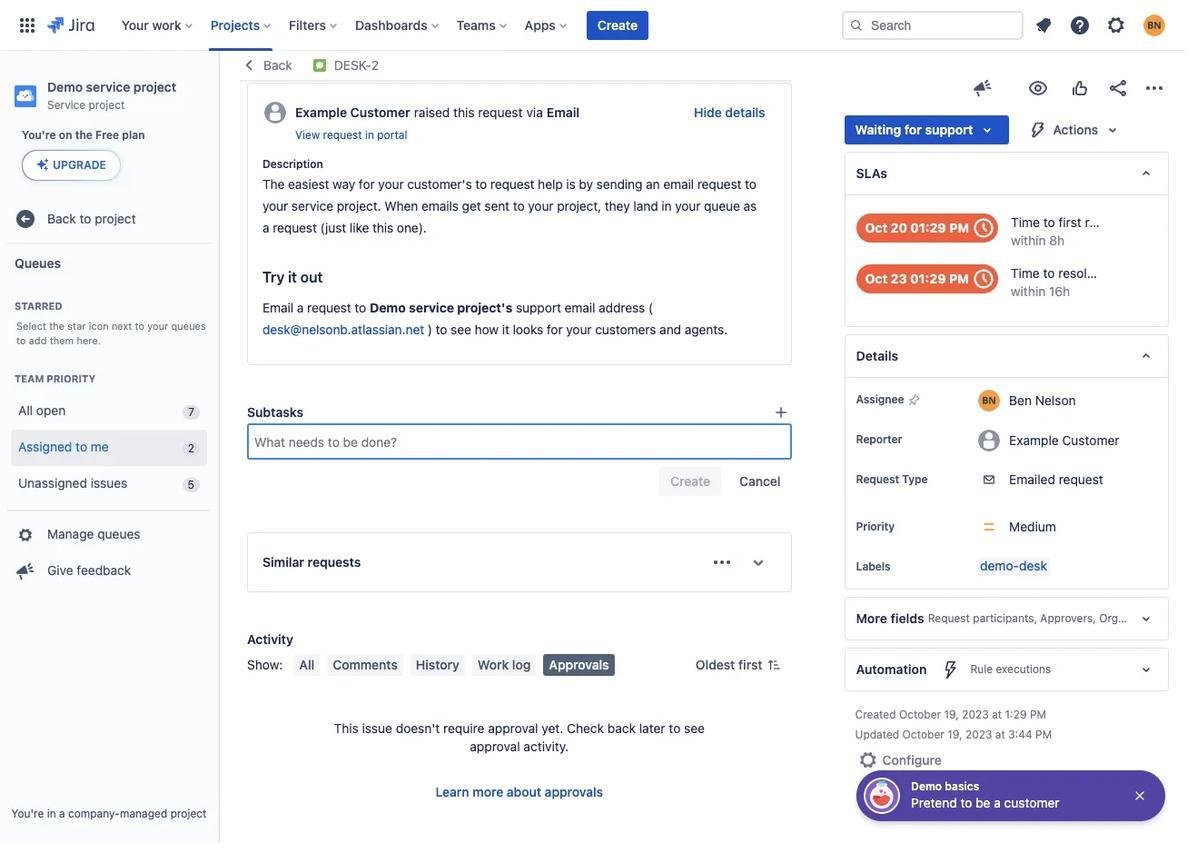 Task type: vqa. For each thing, say whether or not it's contained in the screenshot.
assign
no



Task type: describe. For each thing, give the bounding box(es) containing it.
you're in a company-managed project
[[11, 807, 207, 821]]

view request in portal
[[295, 128, 408, 142]]

your down help
[[528, 198, 554, 214]]

first inside button
[[739, 657, 763, 673]]

queues inside button
[[97, 526, 140, 542]]

to right sent
[[513, 198, 525, 214]]

customers
[[595, 322, 657, 337]]

project,
[[557, 198, 602, 214]]

demo-
[[981, 558, 1020, 573]]

raised
[[414, 105, 450, 120]]

link
[[418, 45, 443, 60]]

type
[[903, 473, 928, 486]]

appswitcher icon image
[[16, 14, 38, 36]]

created
[[856, 708, 897, 722]]

ben
[[1010, 392, 1032, 408]]

work
[[478, 657, 509, 673]]

customer
[[1005, 795, 1060, 811]]

project's
[[457, 300, 513, 315]]

desk-
[[334, 57, 371, 73]]

service request image
[[312, 58, 327, 73]]

waiting for support button
[[845, 115, 1010, 144]]

request type
[[857, 473, 928, 486]]

out
[[301, 269, 323, 285]]

your work
[[122, 17, 182, 32]]

apps
[[525, 17, 556, 32]]

0 horizontal spatial it
[[288, 269, 297, 285]]

within 16h button
[[1011, 283, 1071, 301]]

resolution
[[1059, 265, 1117, 281]]

time for time to resolution within 16h
[[1011, 265, 1040, 281]]

queues inside starred select the star icon next to your queues to add them here.
[[171, 320, 206, 332]]

manage queues
[[47, 526, 140, 542]]

example for example customer raised this request via email
[[295, 105, 347, 120]]

example for example customer
[[1010, 432, 1059, 448]]

for inside the easiest way for your customer's to request help is by sending an email request to your service project. when emails get sent to your project, they land in your queue as a request (just like this one).
[[359, 176, 375, 192]]

to inside the "time to resolution within 16h"
[[1044, 265, 1055, 281]]

way
[[333, 176, 356, 192]]

create subtask button
[[247, 38, 380, 67]]

1 vertical spatial 2023
[[966, 728, 993, 742]]

0 vertical spatial october
[[900, 708, 942, 722]]

give
[[47, 563, 73, 578]]

open
[[36, 403, 66, 418]]

priority inside group
[[47, 372, 96, 384]]

project up plan
[[133, 79, 177, 95]]

7
[[188, 405, 194, 419]]

create for create
[[598, 17, 638, 32]]

0 vertical spatial 19,
[[945, 708, 960, 722]]

customer for example customer
[[1063, 432, 1120, 448]]

doesn't
[[396, 721, 440, 736]]

0 vertical spatial in
[[365, 128, 374, 142]]

approvals button
[[544, 654, 615, 676]]

request up queue
[[698, 176, 742, 192]]

create subtask
[[278, 45, 369, 60]]

filters button
[[284, 10, 344, 40]]

pm right 3:44
[[1036, 728, 1053, 742]]

clockicon image for oct 23 01:29 pm
[[970, 264, 999, 294]]

16h
[[1050, 284, 1071, 299]]

pretend
[[911, 795, 958, 811]]

approvals
[[549, 657, 609, 673]]

nelson
[[1036, 392, 1077, 408]]

your down the
[[263, 198, 288, 214]]

get
[[462, 198, 481, 214]]

desk@nelsonb.atlassian.net
[[263, 322, 424, 337]]

configure
[[883, 753, 942, 768]]

demo basics pretend to be a customer
[[911, 780, 1060, 811]]

comments
[[333, 657, 398, 673]]

service inside the easiest way for your customer's to request help is by sending an email request to your service project. when emails get sent to your project, they land in your queue as a request (just like this one).
[[292, 198, 334, 214]]

assignee pin to top. only you can see pinned fields. image
[[908, 393, 923, 407]]

service inside demo service project service project
[[86, 79, 130, 95]]

first inside time to first response within 8h
[[1059, 214, 1082, 230]]

actions
[[1054, 122, 1099, 137]]

actions image
[[1144, 77, 1166, 99]]

to left the add
[[16, 334, 26, 346]]

to inside team priority group
[[76, 439, 87, 455]]

link issue
[[418, 45, 478, 60]]

time to first response within 8h
[[1012, 214, 1140, 248]]

this issue doesn't require approval yet. check back later to see approval activity.
[[334, 721, 705, 754]]

demo for demo service project
[[47, 79, 83, 95]]

to up get
[[476, 176, 487, 192]]

20
[[891, 220, 908, 235]]

show image
[[744, 548, 773, 577]]

starred group
[[7, 281, 211, 353]]

created october 19, 2023 at 1:29 pm updated october 19, 2023 at 3:44 pm
[[856, 708, 1053, 742]]

managed
[[120, 807, 167, 821]]

help
[[538, 176, 563, 192]]

sent
[[485, 198, 510, 214]]

project right managed
[[171, 807, 207, 821]]

01:29 for 20
[[911, 220, 947, 235]]

by
[[579, 176, 593, 192]]

be
[[976, 795, 991, 811]]

to inside this issue doesn't require approval yet. check back later to see approval activity.
[[669, 721, 681, 736]]

ben nelson
[[1010, 392, 1077, 408]]

1 vertical spatial approval
[[470, 739, 520, 754]]

emails
[[422, 198, 459, 214]]

pm right 20
[[950, 220, 970, 235]]

feedback
[[77, 563, 131, 578]]

Search field
[[842, 10, 1024, 40]]

is
[[566, 176, 576, 192]]

search image
[[850, 18, 864, 32]]

land
[[634, 198, 658, 214]]

for inside email a request to demo service project's support email address ( desk@nelsonb.atlassian.net ) to see how it looks for your customers and agents.
[[547, 322, 563, 337]]

email inside the easiest way for your customer's to request help is by sending an email request to your service project. when emails get sent to your project, they land in your queue as a request (just like this one).
[[664, 176, 694, 192]]

labels
[[857, 560, 891, 573]]

portal
[[377, 128, 408, 142]]

request left (just at left
[[273, 220, 317, 235]]

assigned to me
[[18, 439, 109, 455]]

rule executions
[[971, 663, 1052, 676]]

medium
[[1010, 519, 1057, 534]]

menu bar containing all
[[290, 654, 618, 676]]

1 horizontal spatial 2
[[371, 57, 379, 73]]

a left company-
[[59, 807, 65, 821]]

emailed
[[1010, 472, 1056, 487]]

oldest first
[[696, 657, 763, 673]]

your up when
[[378, 176, 404, 192]]

back to project link
[[7, 201, 211, 237]]

demo for demo basics
[[911, 780, 943, 793]]

your work button
[[116, 10, 200, 40]]

project up free in the left of the page
[[89, 98, 125, 112]]

upgrade button
[[23, 151, 120, 180]]

within 8h button
[[1012, 232, 1065, 250]]

share image
[[1108, 77, 1130, 99]]

banner containing your work
[[0, 0, 1188, 51]]

1 vertical spatial 19,
[[948, 728, 963, 742]]

give feedback image
[[972, 77, 994, 99]]

similar
[[263, 554, 304, 570]]

see inside email a request to demo service project's support email address ( desk@nelsonb.atlassian.net ) to see how it looks for your customers and agents.
[[451, 322, 472, 337]]

customer for example customer raised this request via email
[[350, 105, 411, 120]]

details element
[[845, 334, 1170, 378]]

copy link to issue image
[[375, 57, 390, 72]]

back for back to project
[[47, 211, 76, 226]]

request right "view"
[[323, 128, 362, 142]]

next
[[112, 320, 132, 332]]

unassigned issues
[[18, 475, 128, 491]]

see inside this issue doesn't require approval yet. check back later to see approval activity.
[[684, 721, 705, 736]]

teams
[[457, 17, 496, 32]]

your left queue
[[675, 198, 701, 214]]

the for on
[[75, 128, 93, 142]]

create for create subtask
[[278, 45, 318, 60]]

1 vertical spatial at
[[996, 728, 1006, 742]]

(
[[649, 300, 653, 315]]

slas element
[[845, 152, 1170, 195]]

later
[[640, 721, 666, 736]]

description
[[263, 157, 323, 171]]

time for time to first response within 8h
[[1012, 214, 1040, 230]]

newest first image
[[767, 658, 781, 673]]

add
[[29, 334, 47, 346]]

your inside email a request to demo service project's support email address ( desk@nelsonb.atlassian.net ) to see how it looks for your customers and agents.
[[566, 322, 592, 337]]

your
[[122, 17, 149, 32]]

to inside time to first response within 8h
[[1044, 214, 1056, 230]]

show:
[[247, 657, 283, 673]]

request left 'via'
[[478, 105, 523, 120]]

0 vertical spatial 2023
[[963, 708, 989, 722]]

your inside starred select the star icon next to your queues to add them here.
[[147, 320, 168, 332]]

23
[[891, 271, 908, 286]]

requests
[[308, 554, 361, 570]]



Task type: locate. For each thing, give the bounding box(es) containing it.
configure link
[[847, 746, 953, 775]]

priority left priority pin to top. only you can see pinned fields. image
[[857, 520, 895, 533]]

0 vertical spatial 2
[[371, 57, 379, 73]]

automation element
[[845, 648, 1170, 692]]

0 vertical spatial oct
[[866, 220, 888, 235]]

vote options: no one has voted for this issue yet. image
[[1070, 77, 1091, 99]]

issue for this
[[362, 721, 393, 736]]

1 horizontal spatial back
[[264, 57, 292, 73]]

this inside the easiest way for your customer's to request help is by sending an email request to your service project. when emails get sent to your project, they land in your queue as a request (just like this one).
[[373, 220, 394, 235]]

approvals
[[545, 784, 603, 800]]

similar requests
[[263, 554, 361, 570]]

to right later
[[669, 721, 681, 736]]

1 vertical spatial the
[[49, 320, 65, 332]]

2023 left 3:44
[[966, 728, 993, 742]]

0 vertical spatial priority
[[47, 372, 96, 384]]

a inside demo basics pretend to be a customer
[[994, 795, 1001, 811]]

2 horizontal spatial demo
[[911, 780, 943, 793]]

demo inside demo service project service project
[[47, 79, 83, 95]]

1 vertical spatial time
[[1011, 265, 1040, 281]]

more
[[473, 784, 504, 800]]

19,
[[945, 708, 960, 722], [948, 728, 963, 742]]

assigned
[[18, 439, 72, 455]]

support inside email a request to demo service project's support email address ( desk@nelsonb.atlassian.net ) to see how it looks for your customers and agents.
[[516, 300, 562, 315]]

they
[[605, 198, 630, 214]]

the inside starred select the star icon next to your queues to add them here.
[[49, 320, 65, 332]]

0 vertical spatial back
[[264, 57, 292, 73]]

this right 'like'
[[373, 220, 394, 235]]

0 horizontal spatial the
[[49, 320, 65, 332]]

back for back
[[264, 57, 292, 73]]

for right way
[[359, 176, 375, 192]]

in left company-
[[47, 807, 56, 821]]

0 vertical spatial at
[[992, 708, 1002, 722]]

you're left on
[[22, 128, 56, 142]]

01:29 right 23
[[911, 271, 947, 286]]

1 vertical spatial example
[[1010, 432, 1059, 448]]

1 vertical spatial priority
[[857, 520, 895, 533]]

0 horizontal spatial priority
[[47, 372, 96, 384]]

customer up portal at the left
[[350, 105, 411, 120]]

the up them on the left of the page
[[49, 320, 65, 332]]

oldest first button
[[685, 654, 792, 676]]

issue for link
[[446, 45, 478, 60]]

subtask
[[322, 45, 369, 60]]

create button
[[587, 10, 649, 40]]

example customer
[[1010, 432, 1120, 448]]

0 horizontal spatial email
[[565, 300, 596, 315]]

projects
[[211, 17, 260, 32]]

watch options: you are not watching this issue, 0 people watching image
[[1028, 77, 1050, 99]]

at left 1:29
[[992, 708, 1002, 722]]

1 horizontal spatial for
[[547, 322, 563, 337]]

them
[[50, 334, 74, 346]]

1 vertical spatial support
[[516, 300, 562, 315]]

emailed request
[[1010, 472, 1104, 487]]

this right raised
[[454, 105, 475, 120]]

work log
[[478, 657, 531, 673]]

back
[[608, 721, 636, 736]]

1 horizontal spatial priority
[[857, 520, 895, 533]]

1 horizontal spatial example
[[1010, 432, 1059, 448]]

history button
[[411, 654, 465, 676]]

0 vertical spatial email
[[664, 176, 694, 192]]

1 horizontal spatial this
[[454, 105, 475, 120]]

support up looks
[[516, 300, 562, 315]]

0 vertical spatial example
[[295, 105, 347, 120]]

see right later
[[684, 721, 705, 736]]

at left 3:44
[[996, 728, 1006, 742]]

1 vertical spatial customer
[[1063, 432, 1120, 448]]

oct left 23
[[866, 271, 888, 286]]

1 vertical spatial queues
[[97, 526, 140, 542]]

1 horizontal spatial support
[[926, 122, 974, 137]]

0 vertical spatial service
[[86, 79, 130, 95]]

subtasks
[[247, 404, 304, 420]]

0 horizontal spatial all
[[18, 403, 33, 418]]

help image
[[1070, 14, 1091, 36]]

service down 'easiest'
[[292, 198, 334, 214]]

example up the emailed
[[1010, 432, 1059, 448]]

oct left 20
[[866, 220, 888, 235]]

1 vertical spatial email
[[263, 300, 294, 315]]

1 vertical spatial email
[[565, 300, 596, 315]]

at
[[992, 708, 1002, 722], [996, 728, 1006, 742]]

2 horizontal spatial for
[[905, 122, 922, 137]]

all inside team priority group
[[18, 403, 33, 418]]

demo up service
[[47, 79, 83, 95]]

the for select
[[49, 320, 65, 332]]

more fields element
[[845, 597, 1170, 641]]

project down upgrade
[[95, 211, 136, 226]]

to left me
[[76, 439, 87, 455]]

1 horizontal spatial customer
[[1063, 432, 1120, 448]]

0 horizontal spatial email
[[263, 300, 294, 315]]

group containing manage queues
[[7, 509, 211, 595]]

all right show:
[[299, 657, 315, 673]]

clockicon image left within 16h button
[[970, 264, 999, 294]]

your left customers
[[566, 322, 592, 337]]

0 vertical spatial create
[[598, 17, 638, 32]]

issue down the teams
[[446, 45, 478, 60]]

sidebar navigation image
[[198, 73, 238, 109]]

0 vertical spatial all
[[18, 403, 33, 418]]

email right 'via'
[[547, 105, 580, 120]]

rule
[[971, 663, 993, 676]]

within inside time to first response within 8h
[[1012, 233, 1046, 248]]

more
[[857, 611, 888, 626]]

create inside primary element
[[598, 17, 638, 32]]

1 vertical spatial october
[[903, 728, 945, 742]]

it right the how on the left
[[502, 322, 510, 337]]

to inside back to project link
[[80, 211, 91, 226]]

01:29 right 20
[[911, 220, 947, 235]]

0 horizontal spatial this
[[373, 220, 394, 235]]

1 vertical spatial 2
[[188, 441, 194, 455]]

request up sent
[[491, 176, 535, 192]]

desk-2
[[334, 57, 379, 73]]

1 horizontal spatial queues
[[171, 320, 206, 332]]

19, up the basics
[[948, 728, 963, 742]]

2 vertical spatial for
[[547, 322, 563, 337]]

see left the how on the left
[[451, 322, 472, 337]]

learn
[[436, 784, 470, 800]]

request up desk@nelsonb.atlassian.net link
[[307, 300, 351, 315]]

try it out
[[263, 269, 323, 285]]

01:29 for 23
[[911, 271, 947, 286]]

time up within 16h button
[[1011, 265, 1040, 281]]

0 vertical spatial time
[[1012, 214, 1040, 230]]

back left service request image
[[264, 57, 292, 73]]

0 vertical spatial first
[[1059, 214, 1082, 230]]

1 horizontal spatial the
[[75, 128, 93, 142]]

response
[[1086, 214, 1140, 230]]

1 horizontal spatial first
[[1059, 214, 1082, 230]]

1 horizontal spatial all
[[299, 657, 315, 673]]

demo inside email a request to demo service project's support email address ( desk@nelsonb.atlassian.net ) to see how it looks for your customers and agents.
[[370, 300, 406, 315]]

create down filters
[[278, 45, 318, 60]]

oct for oct 23 01:29 pm
[[866, 271, 888, 286]]

Subtasks field
[[249, 425, 790, 458]]

2 horizontal spatial service
[[409, 300, 454, 315]]

example
[[295, 105, 347, 120], [1010, 432, 1059, 448]]

0 vertical spatial support
[[926, 122, 974, 137]]

request
[[857, 473, 900, 486]]

service
[[47, 98, 86, 112]]

3:44
[[1009, 728, 1033, 742]]

activity.
[[524, 739, 569, 754]]

customer up emailed request
[[1063, 432, 1120, 448]]

example up "view"
[[295, 105, 347, 120]]

approval down require
[[470, 739, 520, 754]]

email inside email a request to demo service project's support email address ( desk@nelsonb.atlassian.net ) to see how it looks for your customers and agents.
[[565, 300, 596, 315]]

all button
[[294, 654, 320, 676]]

0 vertical spatial customer
[[350, 105, 411, 120]]

team
[[15, 372, 44, 384]]

1 horizontal spatial issue
[[446, 45, 478, 60]]

team priority
[[15, 372, 96, 384]]

0 horizontal spatial 2
[[188, 441, 194, 455]]

give feedback button
[[7, 553, 211, 589]]

to up 8h
[[1044, 214, 1056, 230]]

demo up desk@nelsonb.atlassian.net link
[[370, 300, 406, 315]]

2 inside team priority group
[[188, 441, 194, 455]]

service up )
[[409, 300, 454, 315]]

0 vertical spatial demo
[[47, 79, 83, 95]]

in inside the easiest way for your customer's to request help is by sending an email request to your service project. when emails get sent to your project, they land in your queue as a request (just like this one).
[[662, 198, 672, 214]]

hide details
[[694, 105, 766, 120]]

1 vertical spatial see
[[684, 721, 705, 736]]

clockicon image
[[970, 214, 999, 243], [970, 264, 999, 294]]

within inside the "time to resolution within 16h"
[[1011, 284, 1046, 299]]

october right created
[[900, 708, 942, 722]]

oct
[[866, 220, 888, 235], [866, 271, 888, 286]]

demo up pretend
[[911, 780, 943, 793]]

to right next
[[135, 320, 145, 332]]

all left open
[[18, 403, 33, 418]]

for
[[905, 122, 922, 137], [359, 176, 375, 192], [547, 322, 563, 337]]

to left be
[[961, 795, 973, 811]]

0 vertical spatial within
[[1012, 233, 1046, 248]]

labels pin to top. only you can see pinned fields. image
[[895, 560, 909, 574]]

email right an
[[664, 176, 694, 192]]

all inside button
[[299, 657, 315, 673]]

me
[[91, 439, 109, 455]]

support down give feedback icon
[[926, 122, 974, 137]]

you're left company-
[[11, 807, 44, 821]]

you're for you're in a company-managed project
[[11, 807, 44, 821]]

time inside the "time to resolution within 16h"
[[1011, 265, 1040, 281]]

0 horizontal spatial for
[[359, 176, 375, 192]]

0 horizontal spatial queues
[[97, 526, 140, 542]]

activity
[[247, 632, 293, 647]]

1 horizontal spatial in
[[365, 128, 374, 142]]

about
[[507, 784, 542, 800]]

2 oct from the top
[[866, 271, 888, 286]]

your profile and settings image
[[1144, 14, 1166, 36]]

service up free in the left of the page
[[86, 79, 130, 95]]

you're on the free plan
[[22, 128, 145, 142]]

)
[[428, 322, 433, 337]]

learn more about approvals
[[436, 784, 603, 800]]

a right be
[[994, 795, 1001, 811]]

view request in portal link
[[295, 127, 408, 143]]

0 vertical spatial queues
[[171, 320, 206, 332]]

1 vertical spatial oct
[[866, 271, 888, 286]]

it right try
[[288, 269, 297, 285]]

1 vertical spatial demo
[[370, 300, 406, 315]]

back to project
[[47, 211, 136, 226]]

0 horizontal spatial see
[[451, 322, 472, 337]]

0 vertical spatial this
[[454, 105, 475, 120]]

0 vertical spatial issue
[[446, 45, 478, 60]]

request inside email a request to demo service project's support email address ( desk@nelsonb.atlassian.net ) to see how it looks for your customers and agents.
[[307, 300, 351, 315]]

a down the
[[263, 220, 269, 235]]

you're for you're on the free plan
[[22, 128, 56, 142]]

1 horizontal spatial email
[[664, 176, 694, 192]]

manage
[[47, 526, 94, 542]]

the right on
[[75, 128, 93, 142]]

team priority group
[[7, 353, 211, 509]]

0 horizontal spatial demo
[[47, 79, 83, 95]]

looks
[[513, 322, 544, 337]]

a down try it out
[[297, 300, 304, 315]]

primary element
[[11, 0, 842, 50]]

time to resolution within 16h
[[1011, 265, 1117, 299]]

0 vertical spatial 01:29
[[911, 220, 947, 235]]

all for all
[[299, 657, 315, 673]]

0 horizontal spatial in
[[47, 807, 56, 821]]

queues
[[15, 255, 61, 270]]

within left 8h
[[1012, 233, 1046, 248]]

for right looks
[[547, 322, 563, 337]]

close image
[[1133, 789, 1148, 803]]

banner
[[0, 0, 1188, 51]]

8h
[[1050, 233, 1065, 248]]

your right next
[[147, 320, 168, 332]]

1 oct from the top
[[866, 220, 888, 235]]

2 vertical spatial service
[[409, 300, 454, 315]]

time inside time to first response within 8h
[[1012, 214, 1040, 230]]

all open
[[18, 403, 66, 418]]

clockicon image for oct 20 01:29 pm
[[970, 214, 999, 243]]

issue right "this"
[[362, 721, 393, 736]]

0 vertical spatial approval
[[488, 721, 539, 736]]

19, left 1:29
[[945, 708, 960, 722]]

menu bar
[[290, 654, 618, 676]]

1 horizontal spatial create
[[598, 17, 638, 32]]

0 vertical spatial it
[[288, 269, 297, 285]]

1 vertical spatial first
[[739, 657, 763, 673]]

1 vertical spatial in
[[662, 198, 672, 214]]

1 horizontal spatial service
[[292, 198, 334, 214]]

0 vertical spatial see
[[451, 322, 472, 337]]

2023 left 1:29
[[963, 708, 989, 722]]

time up "within 8h" 'button'
[[1012, 214, 1040, 230]]

email down try
[[263, 300, 294, 315]]

issue inside this issue doesn't require approval yet. check back later to see approval activity.
[[362, 721, 393, 736]]

0 vertical spatial email
[[547, 105, 580, 120]]

as
[[744, 198, 757, 214]]

to down upgrade
[[80, 211, 91, 226]]

give feedback
[[47, 563, 131, 578]]

first up 8h
[[1059, 214, 1082, 230]]

oct for oct 20 01:29 pm
[[866, 220, 888, 235]]

2 horizontal spatial in
[[662, 198, 672, 214]]

within left "16h"
[[1011, 284, 1046, 299]]

0 vertical spatial clockicon image
[[970, 214, 999, 243]]

0 horizontal spatial customer
[[350, 105, 411, 120]]

all for all open
[[18, 403, 33, 418]]

in
[[365, 128, 374, 142], [662, 198, 672, 214], [47, 807, 56, 821]]

0 vertical spatial for
[[905, 122, 922, 137]]

1 horizontal spatial it
[[502, 322, 510, 337]]

1 vertical spatial it
[[502, 322, 510, 337]]

1 vertical spatial clockicon image
[[970, 264, 999, 294]]

create right apps popup button
[[598, 17, 638, 32]]

email inside email a request to demo service project's support email address ( desk@nelsonb.atlassian.net ) to see how it looks for your customers and agents.
[[263, 300, 294, 315]]

demo-desk
[[981, 558, 1048, 573]]

apps button
[[520, 10, 574, 40]]

queues right next
[[171, 320, 206, 332]]

plan
[[122, 128, 145, 142]]

first
[[1059, 214, 1082, 230], [739, 657, 763, 673]]

to up within 16h button
[[1044, 265, 1055, 281]]

hide
[[694, 105, 722, 120]]

demo inside demo basics pretend to be a customer
[[911, 780, 943, 793]]

priority pin to top. only you can see pinned fields. image
[[899, 520, 913, 534]]

october up 'configure'
[[903, 728, 945, 742]]

to up as in the right of the page
[[745, 176, 757, 192]]

email a request to demo service project's support email address ( desk@nelsonb.atlassian.net ) to see how it looks for your customers and agents.
[[263, 300, 728, 337]]

queues
[[171, 320, 206, 332], [97, 526, 140, 542]]

customer
[[350, 105, 411, 120], [1063, 432, 1120, 448]]

to inside demo basics pretend to be a customer
[[961, 795, 973, 811]]

1 vertical spatial create
[[278, 45, 318, 60]]

create subtask image
[[774, 405, 788, 420]]

2 right subtask
[[371, 57, 379, 73]]

yet.
[[542, 721, 564, 736]]

create
[[598, 17, 638, 32], [278, 45, 318, 60]]

1 horizontal spatial see
[[684, 721, 705, 736]]

1 vertical spatial issue
[[362, 721, 393, 736]]

time
[[1012, 214, 1040, 230], [1011, 265, 1040, 281]]

request down example customer
[[1059, 472, 1104, 487]]

to right )
[[436, 322, 448, 337]]

1 vertical spatial within
[[1011, 284, 1046, 299]]

1 vertical spatial 01:29
[[911, 271, 947, 286]]

2 01:29 from the top
[[911, 271, 947, 286]]

0 horizontal spatial create
[[278, 45, 318, 60]]

1 01:29 from the top
[[911, 220, 947, 235]]

priority up open
[[47, 372, 96, 384]]

automation
[[857, 662, 927, 677]]

0 horizontal spatial support
[[516, 300, 562, 315]]

you're
[[22, 128, 56, 142], [11, 807, 44, 821]]

approval up activity.
[[488, 721, 539, 736]]

require
[[444, 721, 485, 736]]

issue inside button
[[446, 45, 478, 60]]

unassigned
[[18, 475, 87, 491]]

0 vertical spatial the
[[75, 128, 93, 142]]

to up desk@nelsonb.atlassian.net link
[[355, 300, 366, 315]]

how
[[475, 322, 499, 337]]

group
[[7, 509, 211, 595]]

work
[[152, 17, 182, 32]]

it inside email a request to demo service project's support email address ( desk@nelsonb.atlassian.net ) to see how it looks for your customers and agents.
[[502, 322, 510, 337]]

1 horizontal spatial email
[[547, 105, 580, 120]]

pm right 1:29
[[1030, 708, 1047, 722]]

oct 23 01:29 pm
[[866, 271, 970, 286]]

link issue button
[[387, 38, 490, 67]]

support inside dropdown button
[[926, 122, 974, 137]]

issues
[[91, 475, 128, 491]]

jira image
[[47, 14, 94, 36], [47, 14, 94, 36]]

pm right 23
[[950, 271, 970, 286]]

0 horizontal spatial back
[[47, 211, 76, 226]]

clockicon image left "within 8h" 'button'
[[970, 214, 999, 243]]

notifications image
[[1033, 14, 1055, 36]]

for inside dropdown button
[[905, 122, 922, 137]]

for right "waiting"
[[905, 122, 922, 137]]

email
[[547, 105, 580, 120], [263, 300, 294, 315]]

the
[[263, 176, 285, 192]]

an
[[646, 176, 660, 192]]

0 horizontal spatial first
[[739, 657, 763, 673]]

a inside email a request to demo service project's support email address ( desk@nelsonb.atlassian.net ) to see how it looks for your customers and agents.
[[297, 300, 304, 315]]

in right land
[[662, 198, 672, 214]]

settings image
[[1106, 14, 1128, 36]]

service inside email a request to demo service project's support email address ( desk@nelsonb.atlassian.net ) to see how it looks for your customers and agents.
[[409, 300, 454, 315]]

in left portal at the left
[[365, 128, 374, 142]]

back link
[[236, 51, 298, 80]]

a inside the easiest way for your customer's to request help is by sending an email request to your service project. when emails get sent to your project, they land in your queue as a request (just like this one).
[[263, 220, 269, 235]]

1:29
[[1006, 708, 1027, 722]]

when
[[385, 198, 418, 214]]

2023
[[963, 708, 989, 722], [966, 728, 993, 742]]

2 vertical spatial in
[[47, 807, 56, 821]]



